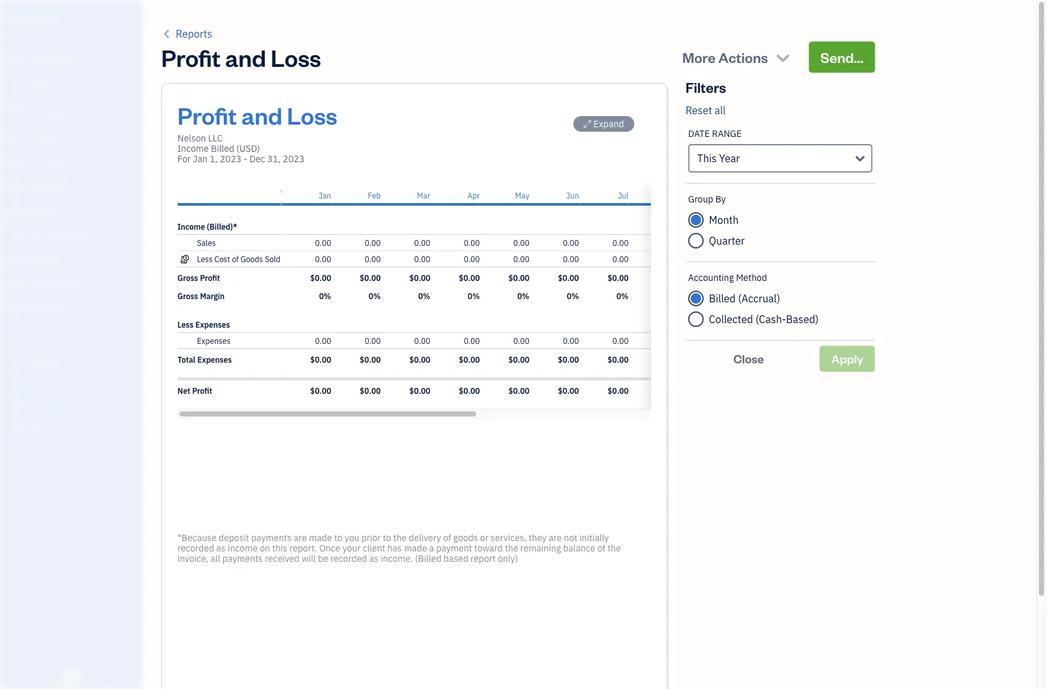Task type: locate. For each thing, give the bounding box(es) containing it.
billed (accrual)
[[709, 292, 780, 305]]

not
[[564, 532, 577, 544]]

0 vertical spatial gross
[[177, 273, 198, 283]]

and for profit and loss nelson llc income billed (usd) for jan 1, 2023 - dec 31, 2023
[[241, 99, 282, 130]]

sales
[[197, 238, 216, 248]]

date
[[688, 128, 710, 140]]

recorded
[[177, 542, 214, 554], [330, 553, 367, 565]]

profit
[[161, 42, 221, 72], [177, 99, 237, 130], [200, 273, 220, 283], [192, 385, 212, 396]]

nelson
[[10, 11, 44, 25], [177, 132, 206, 144]]

reports button
[[161, 26, 212, 42]]

dashboard image
[[8, 56, 24, 69]]

1 vertical spatial nelson
[[177, 132, 206, 144]]

owner
[[10, 26, 34, 36]]

you
[[345, 532, 359, 544]]

payments down deposit
[[222, 553, 263, 565]]

1 horizontal spatial billed
[[709, 292, 736, 305]]

to left 'you'
[[334, 532, 342, 544]]

0 horizontal spatial recorded
[[177, 542, 214, 554]]

2 gross from the top
[[177, 291, 198, 301]]

1 horizontal spatial 2023
[[283, 153, 305, 165]]

2 are from the left
[[549, 532, 562, 544]]

collected (cash-based)
[[709, 312, 819, 326]]

0 vertical spatial expenses
[[195, 319, 230, 330]]

the right balance in the right bottom of the page
[[608, 542, 621, 554]]

recorded left deposit
[[177, 542, 214, 554]]

1 horizontal spatial to
[[383, 532, 391, 544]]

report image
[[8, 303, 24, 316]]

2 2023 from the left
[[283, 153, 305, 165]]

expense image
[[8, 180, 24, 193]]

nelson llc owner
[[10, 11, 63, 36]]

income
[[177, 142, 209, 154], [177, 221, 205, 232]]

1 vertical spatial and
[[241, 99, 282, 130]]

1 horizontal spatial made
[[404, 542, 427, 554]]

gross margin
[[177, 291, 225, 301]]

month
[[709, 213, 739, 227]]

loss inside profit and loss nelson llc income billed (usd) for jan 1, 2023 - dec 31, 2023
[[287, 99, 337, 130]]

0 horizontal spatial all
[[211, 553, 220, 565]]

remaining
[[520, 542, 561, 554]]

2023 right 31,
[[283, 153, 305, 165]]

$0.00
[[310, 273, 331, 283], [359, 273, 380, 283], [409, 273, 430, 283], [459, 273, 480, 283], [508, 273, 529, 283], [558, 273, 579, 283], [607, 273, 628, 283], [657, 273, 678, 283], [310, 354, 331, 365], [359, 354, 380, 365], [409, 354, 430, 365], [459, 354, 480, 365], [508, 354, 529, 365], [558, 354, 579, 365], [607, 354, 628, 365], [657, 354, 678, 365], [310, 385, 331, 396], [359, 385, 380, 396], [409, 385, 430, 396], [459, 385, 480, 396], [508, 385, 529, 396], [558, 385, 579, 396], [607, 385, 628, 396], [657, 385, 678, 396]]

less down sales
[[197, 254, 213, 264]]

loss
[[271, 42, 321, 72], [287, 99, 337, 130]]

1 horizontal spatial less
[[197, 254, 213, 264]]

loss for profit and loss nelson llc income billed (usd) for jan 1, 2023 - dec 31, 2023
[[287, 99, 337, 130]]

billed left "-"
[[211, 142, 234, 154]]

jan left feb
[[318, 190, 331, 201]]

total
[[177, 354, 195, 365]]

items and services image
[[10, 378, 139, 388]]

payments
[[251, 532, 292, 544], [222, 553, 263, 565]]

1 vertical spatial llc
[[208, 132, 223, 144]]

to right the prior at the bottom left
[[383, 532, 391, 544]]

1 horizontal spatial are
[[549, 532, 562, 544]]

delivery
[[409, 532, 441, 544]]

as
[[216, 542, 226, 554], [369, 553, 379, 565]]

method
[[736, 272, 767, 284]]

timer image
[[8, 229, 24, 242]]

gross up gross margin
[[177, 273, 198, 283]]

money image
[[8, 254, 24, 267]]

1 horizontal spatial nelson
[[177, 132, 206, 144]]

and right reports button at the left
[[225, 42, 266, 72]]

0 horizontal spatial of
[[232, 254, 239, 264]]

income up sales
[[177, 221, 205, 232]]

expenses down margin
[[195, 319, 230, 330]]

1 to from the left
[[334, 532, 342, 544]]

1 vertical spatial gross
[[177, 291, 198, 301]]

0 horizontal spatial are
[[294, 532, 307, 544]]

of right the cost
[[232, 254, 239, 264]]

1 gross from the top
[[177, 273, 198, 283]]

are up the will
[[294, 532, 307, 544]]

0 horizontal spatial less
[[177, 319, 194, 330]]

and inside profit and loss nelson llc income billed (usd) for jan 1, 2023 - dec 31, 2023
[[241, 99, 282, 130]]

0 vertical spatial all
[[715, 104, 726, 117]]

1 vertical spatial less
[[177, 319, 194, 330]]

profit down the reports
[[161, 42, 221, 72]]

close
[[734, 351, 764, 366]]

1 vertical spatial all
[[211, 553, 220, 565]]

0 horizontal spatial llc
[[46, 11, 63, 25]]

2 to from the left
[[383, 532, 391, 544]]

toward
[[474, 542, 503, 554]]

nelson up owner
[[10, 11, 44, 25]]

0 horizontal spatial the
[[393, 532, 407, 544]]

the right toward
[[505, 542, 518, 554]]

chevrondown image
[[774, 48, 792, 66]]

5 0% from the left
[[517, 291, 529, 301]]

1 income from the top
[[177, 142, 209, 154]]

less
[[197, 254, 213, 264], [177, 319, 194, 330]]

billed inside accounting method option group
[[709, 292, 736, 305]]

31,
[[267, 153, 281, 165]]

billed inside profit and loss nelson llc income billed (usd) for jan 1, 2023 - dec 31, 2023
[[211, 142, 234, 154]]

gross
[[177, 273, 198, 283], [177, 291, 198, 301]]

income left 1,
[[177, 142, 209, 154]]

income.
[[381, 553, 413, 565]]

gross down gross profit
[[177, 291, 198, 301]]

less for less expenses
[[177, 319, 194, 330]]

more actions button
[[671, 42, 804, 73]]

more
[[682, 48, 716, 66]]

1 0% from the left
[[319, 291, 331, 301]]

category image
[[177, 336, 192, 346]]

nelson inside profit and loss nelson llc income billed (usd) for jan 1, 2023 - dec 31, 2023
[[177, 132, 206, 144]]

all
[[715, 104, 726, 117], [211, 553, 220, 565]]

cost
[[214, 254, 230, 264]]

2 horizontal spatial the
[[608, 542, 621, 554]]

as left income
[[216, 542, 226, 554]]

freshbooks image
[[61, 668, 82, 684]]

0 horizontal spatial to
[[334, 532, 342, 544]]

profit inside profit and loss nelson llc income billed (usd) for jan 1, 2023 - dec 31, 2023
[[177, 99, 237, 130]]

income inside profit and loss nelson llc income billed (usd) for jan 1, 2023 - dec 31, 2023
[[177, 142, 209, 154]]

0 vertical spatial jan
[[193, 153, 208, 165]]

1 vertical spatial income
[[177, 221, 205, 232]]

0 vertical spatial less
[[197, 254, 213, 264]]

report.
[[289, 542, 317, 554]]

as down the prior at the bottom left
[[369, 553, 379, 565]]

payment
[[436, 542, 472, 554]]

are
[[294, 532, 307, 544], [549, 532, 562, 544]]

loss for profit and loss
[[271, 42, 321, 72]]

recorded down 'you'
[[330, 553, 367, 565]]

client
[[363, 542, 385, 554]]

0 vertical spatial llc
[[46, 11, 63, 25]]

accounting method
[[688, 272, 767, 284]]

expenses down less expenses in the top of the page
[[197, 336, 231, 346]]

aug
[[664, 190, 678, 201]]

has
[[387, 542, 402, 554]]

expenses right the total
[[197, 354, 232, 365]]

less for less cost of goods sold
[[197, 254, 213, 264]]

1 horizontal spatial jan
[[318, 190, 331, 201]]

jan left 1,
[[193, 153, 208, 165]]

0 horizontal spatial nelson
[[10, 11, 44, 25]]

mar
[[417, 190, 430, 201]]

and
[[225, 42, 266, 72], [241, 99, 282, 130]]

are left not
[[549, 532, 562, 544]]

0 vertical spatial nelson
[[10, 11, 44, 25]]

group by group
[[688, 193, 873, 251]]

gross for gross margin
[[177, 291, 198, 301]]

1 vertical spatial billed
[[709, 292, 736, 305]]

expand button
[[573, 116, 634, 132]]

send… button
[[809, 42, 875, 73]]

0 vertical spatial income
[[177, 142, 209, 154]]

client image
[[8, 81, 24, 94]]

profit up 1,
[[177, 99, 237, 130]]

billed down accounting method
[[709, 292, 736, 305]]

0 vertical spatial billed
[[211, 142, 234, 154]]

total expenses
[[177, 354, 232, 365]]

quarter
[[709, 234, 745, 248]]

a
[[429, 542, 434, 554]]

net
[[177, 385, 190, 396]]

reset all button
[[686, 103, 726, 118]]

services,
[[491, 532, 527, 544]]

group by
[[688, 193, 726, 205]]

of
[[232, 254, 239, 264], [443, 532, 451, 544], [598, 542, 605, 554]]

0 horizontal spatial jan
[[193, 153, 208, 165]]

0 vertical spatial loss
[[271, 42, 321, 72]]

of left goods
[[443, 532, 451, 544]]

0 horizontal spatial billed
[[211, 142, 234, 154]]

1 horizontal spatial llc
[[208, 132, 223, 144]]

1 2023 from the left
[[220, 153, 242, 165]]

on
[[260, 542, 270, 554]]

1 vertical spatial jan
[[318, 190, 331, 201]]

jan
[[193, 153, 208, 165], [318, 190, 331, 201]]

date range
[[688, 128, 742, 140]]

of right balance in the right bottom of the page
[[598, 542, 605, 554]]

0.00
[[315, 238, 331, 248], [364, 238, 380, 248], [414, 238, 430, 248], [463, 238, 480, 248], [513, 238, 529, 248], [563, 238, 579, 248], [612, 238, 628, 248], [662, 238, 678, 248], [315, 254, 331, 264], [364, 254, 380, 264], [414, 254, 430, 264], [463, 254, 480, 264], [513, 254, 529, 264], [563, 254, 579, 264], [612, 254, 628, 264], [662, 254, 678, 264], [315, 336, 331, 346], [364, 336, 380, 346], [414, 336, 430, 346], [463, 336, 480, 346], [513, 336, 529, 346], [563, 336, 579, 346], [612, 336, 628, 346], [662, 336, 678, 346]]

2 0% from the left
[[368, 291, 380, 301]]

llc inside nelson llc owner
[[46, 11, 63, 25]]

1 horizontal spatial of
[[443, 532, 451, 544]]

date range element
[[686, 118, 875, 184]]

initially
[[580, 532, 609, 544]]

and up (usd)
[[241, 99, 282, 130]]

all right invoice,
[[211, 553, 220, 565]]

main element
[[0, 0, 175, 689]]

2023
[[220, 153, 242, 165], [283, 153, 305, 165]]

sold
[[265, 254, 280, 264]]

payment image
[[8, 155, 24, 168]]

the up income.
[[393, 532, 407, 544]]

0 vertical spatial and
[[225, 42, 266, 72]]

apr
[[467, 190, 480, 201]]

chart image
[[8, 278, 24, 291]]

llc inside profit and loss nelson llc income billed (usd) for jan 1, 2023 - dec 31, 2023
[[208, 132, 223, 144]]

1 horizontal spatial all
[[715, 104, 726, 117]]

less up 'category' icon
[[177, 319, 194, 330]]

nelson up for
[[177, 132, 206, 144]]

2 vertical spatial expenses
[[197, 354, 232, 365]]

0 horizontal spatial 2023
[[220, 153, 242, 165]]

feb
[[368, 190, 380, 201]]

2023 left "-"
[[220, 153, 242, 165]]

made left 'a'
[[404, 542, 427, 554]]

this
[[272, 542, 287, 554]]

1 vertical spatial loss
[[287, 99, 337, 130]]

0%
[[319, 291, 331, 301], [368, 291, 380, 301], [418, 291, 430, 301], [467, 291, 480, 301], [517, 291, 529, 301], [567, 291, 579, 301], [616, 291, 628, 301], [666, 291, 678, 301]]

the
[[393, 532, 407, 544], [505, 542, 518, 554], [608, 542, 621, 554]]

all right reset
[[715, 104, 726, 117]]

payments up the received
[[251, 532, 292, 544]]

made up be
[[309, 532, 332, 544]]



Task type: describe. For each thing, give the bounding box(es) containing it.
all inside button
[[715, 104, 726, 117]]

and for profit and loss
[[225, 42, 266, 72]]

close button
[[686, 346, 812, 372]]

this year
[[697, 152, 740, 165]]

expenses for total expenses
[[197, 354, 232, 365]]

based
[[444, 553, 468, 565]]

1 horizontal spatial the
[[505, 542, 518, 554]]

only)
[[498, 553, 518, 565]]

less expenses
[[177, 319, 230, 330]]

*because
[[177, 532, 217, 544]]

1,
[[210, 153, 218, 165]]

by
[[715, 193, 726, 205]]

income
[[228, 542, 258, 554]]

expenses for less expenses
[[195, 319, 230, 330]]

0 vertical spatial payments
[[251, 532, 292, 544]]

2 income from the top
[[177, 221, 205, 232]]

this
[[697, 152, 717, 165]]

year
[[719, 152, 740, 165]]

(usd)
[[236, 142, 260, 154]]

will
[[302, 553, 316, 565]]

estimate image
[[8, 106, 24, 119]]

profit up margin
[[200, 273, 220, 283]]

invoice image
[[8, 130, 24, 143]]

apps image
[[10, 336, 139, 347]]

group
[[688, 193, 713, 205]]

more actions
[[682, 48, 768, 66]]

project image
[[8, 204, 24, 217]]

margin
[[200, 291, 225, 301]]

report
[[471, 553, 496, 565]]

accounting method option group
[[688, 288, 873, 330]]

less cost of goods sold
[[197, 254, 280, 264]]

1 are from the left
[[294, 532, 307, 544]]

your
[[342, 542, 361, 554]]

collected
[[709, 312, 753, 326]]

profit and loss
[[161, 42, 321, 72]]

based)
[[786, 312, 819, 326]]

jun
[[566, 190, 579, 201]]

(billed)*
[[207, 221, 237, 232]]

range
[[712, 128, 742, 140]]

4 0% from the left
[[467, 291, 480, 301]]

2 horizontal spatial of
[[598, 542, 605, 554]]

balance
[[563, 542, 595, 554]]

3 0% from the left
[[418, 291, 430, 301]]

dec
[[249, 153, 265, 165]]

all inside *because deposit payments are made to you prior to the delivery of goods or services, they are not initially recorded as income on this report. once your client has made a payment toward the remaining balance of the invoice, all payments received will be recorded as income. (billed based report only)
[[211, 553, 220, 565]]

8 0% from the left
[[666, 291, 678, 301]]

0 horizontal spatial made
[[309, 532, 332, 544]]

goods
[[453, 532, 478, 544]]

group by option group
[[688, 210, 873, 251]]

team members image
[[10, 357, 139, 367]]

send…
[[821, 48, 863, 66]]

gross profit
[[177, 273, 220, 283]]

invoice,
[[177, 553, 208, 565]]

6 0% from the left
[[567, 291, 579, 301]]

be
[[318, 553, 328, 565]]

actions
[[718, 48, 768, 66]]

1 horizontal spatial recorded
[[330, 553, 367, 565]]

gross for gross profit
[[177, 273, 198, 283]]

for
[[177, 153, 191, 165]]

(billed
[[415, 553, 441, 565]]

filters
[[686, 78, 726, 96]]

jul
[[618, 190, 628, 201]]

deposit
[[219, 532, 249, 544]]

prior
[[361, 532, 381, 544]]

0 horizontal spatial as
[[216, 542, 226, 554]]

income (billed)*
[[177, 221, 237, 232]]

accounting method group
[[688, 272, 873, 330]]

Date Range field
[[688, 144, 873, 173]]

net profit
[[177, 385, 212, 396]]

once
[[319, 542, 340, 554]]

settings image
[[10, 419, 139, 430]]

1 vertical spatial expenses
[[197, 336, 231, 346]]

reports
[[176, 27, 212, 41]]

or
[[480, 532, 489, 544]]

*because deposit payments are made to you prior to the delivery of goods or services, they are not initially recorded as income on this report. once your client has made a payment toward the remaining balance of the invoice, all payments received will be recorded as income. (billed based report only)
[[177, 532, 621, 565]]

received
[[265, 553, 300, 565]]

reset all
[[686, 104, 726, 117]]

profit right "net"
[[192, 385, 212, 396]]

reset
[[686, 104, 712, 117]]

may
[[515, 190, 529, 201]]

(accrual)
[[738, 292, 780, 305]]

expand image
[[584, 119, 591, 129]]

accounting
[[688, 272, 734, 284]]

expand
[[594, 118, 624, 130]]

profit and loss nelson llc income billed (usd) for jan 1, 2023 - dec 31, 2023
[[177, 99, 337, 165]]

-
[[244, 153, 247, 165]]

they
[[529, 532, 547, 544]]

bank connections image
[[10, 398, 139, 409]]

jan inside profit and loss nelson llc income billed (usd) for jan 1, 2023 - dec 31, 2023
[[193, 153, 208, 165]]

1 horizontal spatial as
[[369, 553, 379, 565]]

7 0% from the left
[[616, 291, 628, 301]]

1 vertical spatial payments
[[222, 553, 263, 565]]

nelson inside nelson llc owner
[[10, 11, 44, 25]]

goods
[[241, 254, 263, 264]]

(cash-
[[756, 312, 786, 326]]

chevronleft image
[[161, 26, 173, 42]]



Task type: vqa. For each thing, say whether or not it's contained in the screenshot.
time
no



